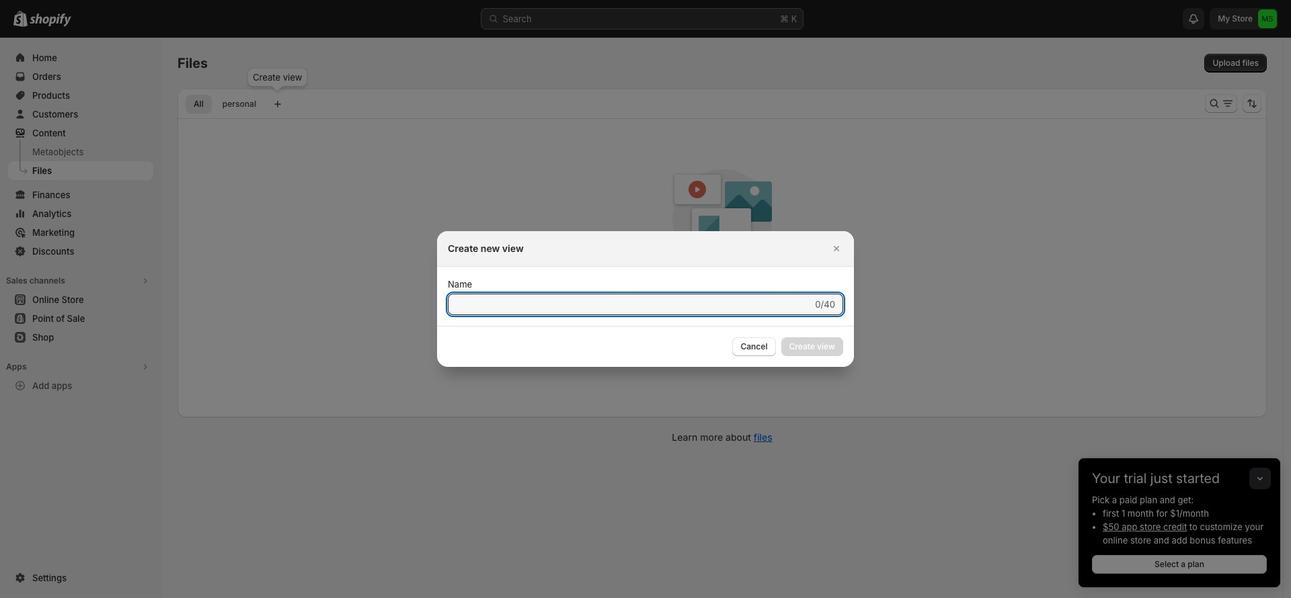 Task type: locate. For each thing, give the bounding box(es) containing it.
shopify image
[[30, 13, 71, 27]]

tab list
[[183, 94, 267, 114]]

None text field
[[448, 294, 813, 315]]

dialog
[[0, 231, 1291, 367]]



Task type: vqa. For each thing, say whether or not it's contained in the screenshot.
tab list
yes



